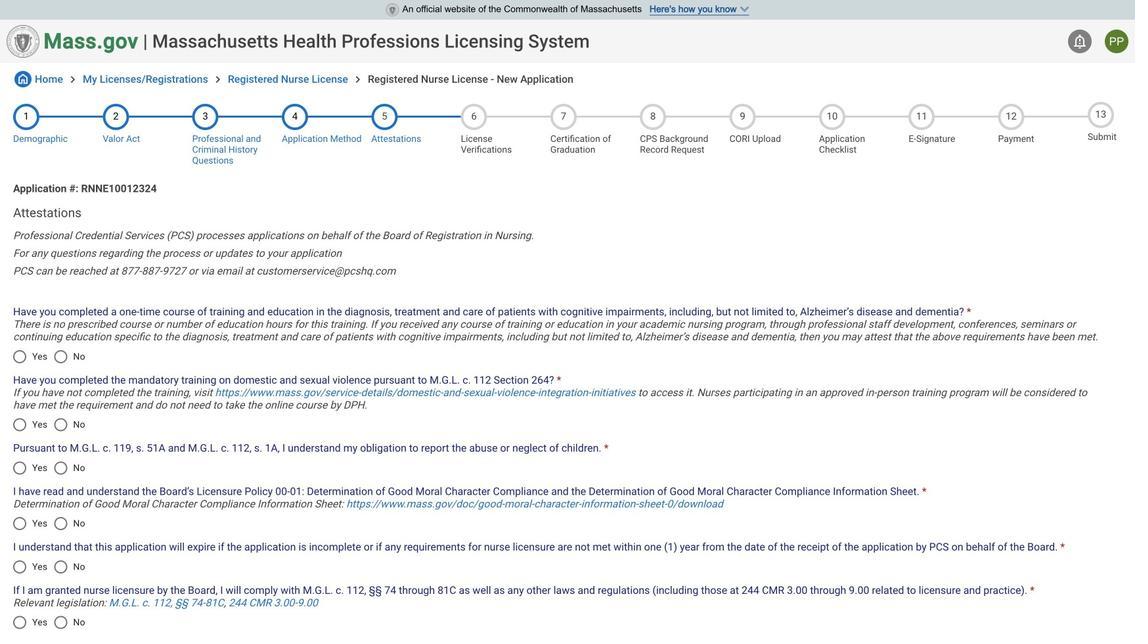 Task type: locate. For each thing, give the bounding box(es) containing it.
heading
[[152, 31, 590, 52], [13, 205, 1123, 220]]

no color image
[[1073, 34, 1088, 49], [14, 71, 32, 87], [212, 73, 225, 86], [352, 73, 365, 86]]

6 option group from the top
[[6, 607, 92, 630]]

4 option group from the top
[[6, 508, 92, 540]]

massachusetts state seal image
[[386, 3, 399, 16]]

3 option group from the top
[[6, 452, 92, 484]]

0 vertical spatial heading
[[152, 31, 590, 52]]

massachusetts state seal image
[[7, 25, 39, 58]]

5 option group from the top
[[6, 551, 92, 583]]

option group
[[6, 341, 92, 373], [6, 409, 92, 441], [6, 452, 92, 484], [6, 508, 92, 540], [6, 551, 92, 583], [6, 607, 92, 630]]



Task type: describe. For each thing, give the bounding box(es) containing it.
2 option group from the top
[[6, 409, 92, 441]]

no color image
[[66, 73, 80, 86]]

1 vertical spatial heading
[[13, 205, 1123, 220]]

1 option group from the top
[[6, 341, 92, 373]]



